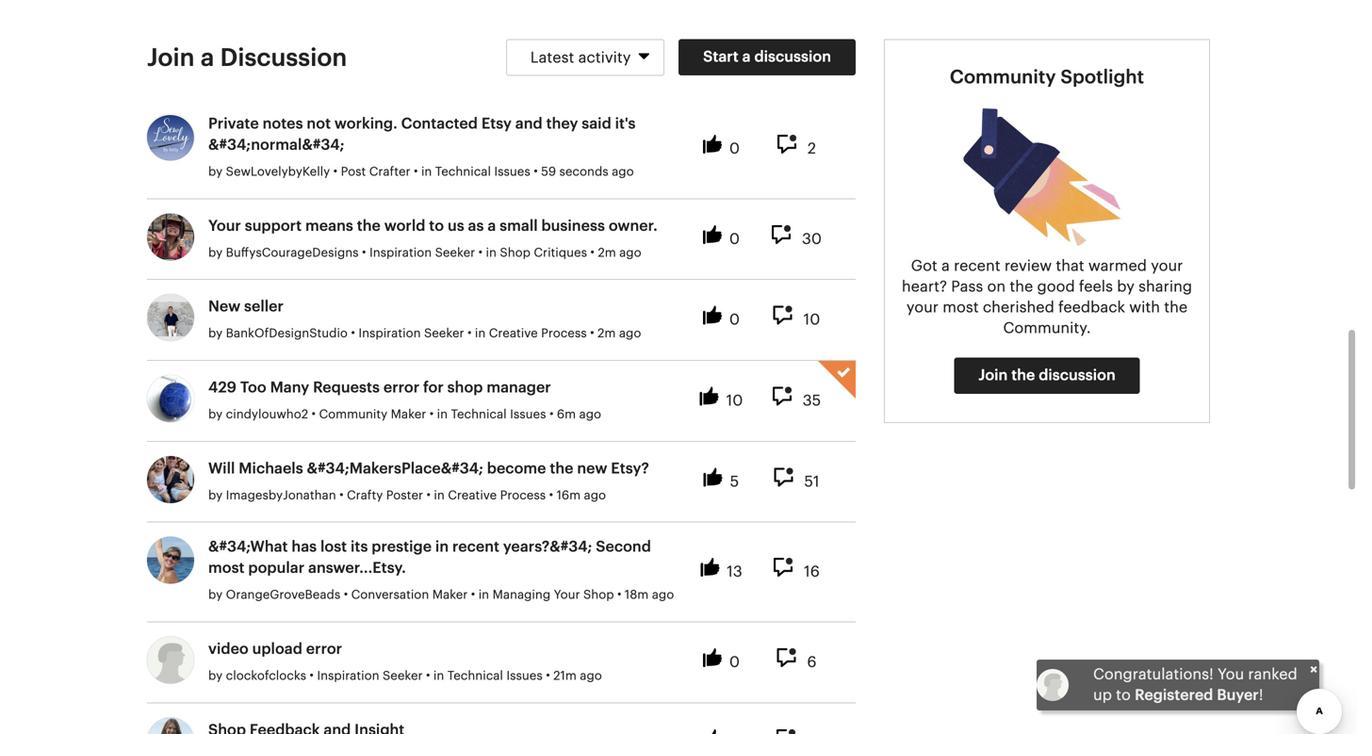 Task type: describe. For each thing, give the bounding box(es) containing it.
imagesbyjonathan image
[[147, 456, 194, 503]]

buffyscouragedesigns
[[226, 247, 359, 259]]

16m
[[557, 489, 581, 502]]

0 text field for 2
[[729, 141, 740, 161]]

0 horizontal spatial error
[[306, 642, 342, 657]]

registered
[[1135, 688, 1213, 703]]

0 horizontal spatial your
[[208, 218, 241, 234]]

activity
[[578, 50, 631, 65]]

buffyscouragedesigns image
[[147, 213, 194, 260]]

recent inside &#34;what has lost its prestige in recent years?&#34; second most popular answer...etsy.
[[452, 540, 499, 555]]

likes image for 51
[[704, 468, 727, 489]]

community spotlight image
[[962, 108, 1132, 246]]

creative process link for new seller
[[489, 328, 587, 340]]

likes image for 10
[[703, 306, 727, 328]]

orangegrovebeads
[[226, 589, 340, 601]]

said
[[582, 116, 611, 131]]

etsy?
[[611, 461, 649, 476]]

clockofclocks image
[[147, 637, 194, 684]]

orangegrovebeads image
[[147, 537, 194, 584]]

18m
[[625, 589, 649, 601]]

working.
[[334, 116, 397, 131]]

join a discussion
[[147, 46, 347, 70]]

new seller link
[[208, 297, 284, 318]]

13
[[727, 565, 742, 580]]

0 text field
[[729, 655, 740, 675]]

1 horizontal spatial shop
[[583, 589, 614, 601]]

conversation
[[351, 589, 429, 601]]

cindylouwho2 image
[[147, 375, 194, 422]]

means
[[305, 218, 353, 234]]

to inside congratulations! you ranked up to
[[1116, 688, 1131, 703]]

not
[[307, 116, 331, 131]]

second
[[596, 540, 651, 555]]

&#34;what has lost its prestige in recent years?&#34; second most popular answer...etsy.
[[208, 540, 651, 576]]

&#34;what
[[208, 540, 288, 555]]

inspiration seeker for seller
[[358, 328, 467, 340]]

community.
[[1003, 321, 1091, 336]]

feedback
[[1058, 300, 1125, 315]]

sharing
[[1139, 279, 1192, 295]]

429 too many requests error for shop manager link
[[208, 377, 551, 399]]

cindylouwho2
[[226, 408, 308, 421]]

in managing your shop
[[478, 589, 614, 601]]

got
[[911, 259, 938, 274]]

in technical issues for shop
[[437, 408, 546, 421]]

2
[[808, 141, 816, 156]]

cherished
[[983, 300, 1054, 315]]

become
[[487, 461, 546, 476]]

1 horizontal spatial your
[[554, 589, 580, 601]]

most inside got a recent review that warmed your heart? pass on the good feels by sharing your most cherished feedback with the community.
[[943, 300, 979, 315]]

16 Replies text field
[[804, 565, 820, 584]]

clockofclocks
[[226, 670, 306, 682]]

0 vertical spatial replies image
[[777, 135, 805, 156]]

world
[[384, 218, 425, 234]]

51 Replies text field
[[804, 474, 819, 494]]

community maker
[[319, 408, 429, 421]]

6m
[[557, 408, 576, 421]]

managing your shop link
[[492, 589, 614, 601]]

by for new seller
[[208, 328, 223, 340]]

cindylouwho2 link
[[226, 404, 308, 425]]

manager
[[487, 380, 551, 395]]

community spotlight
[[950, 68, 1144, 87]]

post
[[341, 166, 366, 178]]

new
[[577, 461, 607, 476]]

ago for 30
[[619, 247, 641, 259]]

discussion for join the discussion
[[1039, 368, 1116, 383]]

18m ago
[[625, 589, 674, 601]]

1 vertical spatial replies image
[[777, 729, 804, 734]]

in up shop
[[475, 328, 486, 340]]

0 for 2
[[729, 141, 740, 156]]

16
[[804, 565, 820, 580]]

got a recent review that warmed your heart? pass on the good feels by sharing your most cherished feedback with the community.
[[902, 259, 1192, 336]]

business
[[541, 218, 605, 234]]

conversation maker
[[351, 589, 471, 601]]

by cindylouwho2
[[208, 408, 308, 421]]

owner.
[[609, 218, 658, 234]]

critiques
[[534, 247, 587, 259]]

creative process link for will michaels &#34;makersplace&#34; become the new etsy?
[[448, 489, 546, 502]]

sewlovelybykelly link
[[226, 162, 330, 183]]

inspiration for seller
[[358, 328, 421, 340]]

they
[[546, 116, 578, 131]]

inspiration for support
[[369, 247, 432, 259]]

0 text field for 30
[[729, 232, 740, 251]]

0 for 10
[[729, 313, 740, 328]]

a for join a discussion
[[201, 46, 214, 70]]

5 Likes text field
[[730, 474, 739, 494]]

replies image for 30
[[772, 225, 799, 247]]

join for join the discussion
[[978, 368, 1008, 383]]

seeker for seller
[[424, 328, 464, 340]]

notes
[[263, 116, 303, 131]]

by orangegrovebeads
[[208, 589, 340, 601]]

2 vertical spatial issues
[[506, 670, 543, 682]]

shop critiques link
[[500, 247, 587, 259]]

will
[[208, 461, 235, 476]]

seeker for support
[[435, 247, 475, 259]]

small
[[500, 218, 538, 234]]

popular
[[248, 561, 305, 576]]

seeker for upload
[[383, 670, 423, 682]]

sewlovelybykelly image
[[147, 114, 194, 161]]

inspiration seeker for upload
[[317, 670, 426, 682]]

has
[[292, 540, 317, 555]]

us
[[448, 218, 464, 234]]

2 vertical spatial technical
[[447, 670, 503, 682]]

you
[[1218, 667, 1244, 682]]

replies image for 10
[[773, 306, 801, 328]]

maker for in
[[432, 589, 468, 601]]

your support means the world to us as a small business owner. link
[[208, 216, 658, 237]]

on
[[987, 279, 1006, 295]]

technical for etsy
[[435, 166, 491, 178]]

discussion for start a discussion
[[754, 49, 831, 65]]

heart?
[[902, 279, 947, 295]]

michaels
[[239, 461, 303, 476]]

technical issues link for and
[[435, 166, 530, 178]]

alert containing congratulations! you ranked up to
[[1037, 660, 1319, 711]]

by sewlovelybykelly
[[208, 166, 330, 178]]

0 for 6
[[729, 655, 740, 670]]

likes image for 35
[[700, 387, 723, 408]]

will michaels &#34;makersplace&#34; become the new etsy? link
[[208, 458, 649, 480]]

congratulations! you ranked up to
[[1093, 667, 1297, 703]]

35
[[803, 393, 821, 408]]

new seller
[[208, 299, 284, 314]]

shop
[[447, 380, 483, 395]]

in for not
[[421, 166, 432, 178]]

creative for michaels
[[448, 489, 497, 502]]

1 vertical spatial your
[[906, 300, 939, 315]]

community for community maker
[[319, 408, 388, 421]]

a for got a recent review that warmed your heart? pass on the good feels by sharing your most cherished feedback with the community.
[[942, 259, 950, 274]]

maker for for
[[391, 408, 426, 421]]

5
[[730, 474, 739, 489]]

51
[[804, 474, 819, 489]]

latest activity
[[530, 50, 635, 65]]

poster
[[386, 489, 423, 502]]

imagesbyjonathan
[[226, 489, 336, 502]]

support
[[245, 218, 302, 234]]

the left world
[[357, 218, 381, 234]]

&#34;normal&#34;
[[208, 138, 344, 153]]

2m ago for 30
[[598, 247, 641, 259]]

video upload error link
[[208, 639, 342, 660]]

orangegrovebeads link
[[226, 585, 340, 606]]

10 for 10 likes text box on the bottom
[[726, 393, 743, 408]]

spotlight
[[1061, 68, 1144, 87]]



Task type: vqa. For each thing, say whether or not it's contained in the screenshot.


Task type: locate. For each thing, give the bounding box(es) containing it.
by down new
[[208, 328, 223, 340]]

0 horizontal spatial recent
[[452, 540, 499, 555]]

1 vertical spatial technical issues link
[[451, 408, 546, 421]]

the up "cherished"
[[1010, 279, 1033, 295]]

seller
[[244, 299, 284, 314]]

1 vertical spatial issues
[[510, 408, 546, 421]]

replies image left '10' 'text box'
[[773, 306, 801, 328]]

1 vertical spatial maker
[[432, 589, 468, 601]]

0 horizontal spatial 10
[[726, 393, 743, 408]]

2m for 10
[[598, 328, 616, 340]]

replies image left 35
[[773, 387, 800, 408]]

1 0 from the top
[[729, 141, 740, 156]]

your up sharing
[[1151, 259, 1183, 274]]

1 horizontal spatial your
[[1151, 259, 1183, 274]]

0 vertical spatial discussion
[[754, 49, 831, 65]]

2 vertical spatial 0 text field
[[729, 313, 740, 332]]

0 vertical spatial 2m ago
[[598, 247, 641, 259]]

replies image
[[777, 135, 805, 156], [777, 729, 804, 734]]

0 vertical spatial 10
[[804, 313, 820, 328]]

crafter
[[369, 166, 410, 178]]

most down the &#34;what
[[208, 561, 245, 576]]

13 Likes text field
[[727, 565, 742, 584]]

0 vertical spatial creative
[[489, 328, 538, 340]]

0 vertical spatial community
[[950, 68, 1056, 87]]

0 vertical spatial maker
[[391, 408, 426, 421]]

10 down 30 replies text box
[[804, 313, 820, 328]]

59 seconds ago
[[541, 166, 634, 178]]

0 left 30 on the right
[[729, 232, 740, 247]]

maker
[[391, 408, 426, 421], [432, 589, 468, 601]]

likes image left 13
[[701, 558, 724, 580]]

1 horizontal spatial join
[[978, 368, 1008, 383]]

in for error
[[433, 670, 444, 682]]

by for &#34;what has lost its prestige in recent years?&#34; second most popular answer...etsy.
[[208, 589, 223, 601]]

discussion right start
[[754, 49, 831, 65]]

0 vertical spatial inspiration
[[369, 247, 432, 259]]

by for will michaels &#34;makersplace&#34; become the new etsy?
[[208, 489, 223, 502]]

by up the video
[[208, 589, 223, 601]]

1 vertical spatial recent
[[452, 540, 499, 555]]

ago
[[612, 166, 634, 178], [619, 247, 641, 259], [619, 328, 641, 340], [579, 408, 601, 421], [584, 489, 606, 502], [652, 589, 674, 601], [580, 670, 602, 682]]

technical down shop
[[451, 408, 507, 421]]

technical issues link down manager on the bottom of the page
[[451, 408, 546, 421]]

seeker down conversation maker
[[383, 670, 423, 682]]

community spotlight heading
[[950, 68, 1144, 87]]

0 left '10' 'text box'
[[729, 313, 740, 328]]

1 vertical spatial creative process link
[[448, 489, 546, 502]]

2 0 from the top
[[729, 232, 740, 247]]

community for community spotlight
[[950, 68, 1056, 87]]

discussion
[[754, 49, 831, 65], [1039, 368, 1116, 383]]

pass
[[951, 279, 983, 295]]

1 2m ago from the top
[[598, 247, 641, 259]]

in creative process up manager on the bottom of the page
[[475, 328, 587, 340]]

429
[[208, 380, 237, 395]]

most inside &#34;what has lost its prestige in recent years?&#34; second most popular answer...etsy.
[[208, 561, 245, 576]]

2 Replies text field
[[808, 141, 816, 161]]

and
[[515, 116, 543, 131]]

a right got
[[942, 259, 950, 274]]

issues left 21m
[[506, 670, 543, 682]]

1 horizontal spatial discussion
[[1039, 368, 1116, 383]]

replies image left 51
[[774, 468, 801, 489]]

join up sewlovelybykelly image
[[147, 46, 195, 70]]

likes image
[[703, 225, 727, 247], [703, 306, 727, 328], [700, 387, 723, 408], [704, 468, 727, 489], [703, 648, 727, 670], [703, 729, 727, 734]]

crafty
[[347, 489, 383, 502]]

by down will
[[208, 489, 223, 502]]

up
[[1093, 688, 1112, 703]]

buyer
[[1217, 688, 1259, 703]]

1 vertical spatial to
[[1116, 688, 1131, 703]]

in creative process for will michaels &#34;makersplace&#34; become the new etsy?
[[434, 489, 546, 502]]

technical issues link left 21m
[[447, 670, 543, 682]]

good
[[1037, 279, 1075, 295]]

replies image left 6
[[777, 648, 804, 670]]

the up 16m
[[550, 461, 573, 476]]

6 Replies text field
[[807, 655, 817, 675]]

2m
[[598, 247, 616, 259], [598, 328, 616, 340]]

0 vertical spatial seeker
[[435, 247, 475, 259]]

technical
[[435, 166, 491, 178], [451, 408, 507, 421], [447, 670, 503, 682]]

replies image for 16
[[774, 558, 801, 580]]

0 horizontal spatial maker
[[391, 408, 426, 421]]

technical issues link
[[435, 166, 530, 178], [451, 408, 546, 421], [447, 670, 543, 682]]

your right managing
[[554, 589, 580, 601]]

creative process link down become
[[448, 489, 546, 502]]

replies image for 35
[[773, 387, 800, 408]]

with
[[1129, 300, 1160, 315]]

0 vertical spatial join
[[147, 46, 195, 70]]

for
[[423, 380, 444, 395]]

0 vertical spatial issues
[[494, 166, 530, 178]]

1 horizontal spatial community
[[950, 68, 1056, 87]]

technical for for
[[451, 408, 507, 421]]

2m ago for 10
[[598, 328, 641, 340]]

16m ago
[[557, 489, 606, 502]]

0 vertical spatial most
[[943, 300, 979, 315]]

in inside &#34;what has lost its prestige in recent years?&#34; second most popular answer...etsy.
[[435, 540, 449, 555]]

0 horizontal spatial most
[[208, 561, 245, 576]]

likes image down start
[[703, 135, 727, 156]]

0 left 6
[[729, 655, 740, 670]]

in creative process down become
[[434, 489, 546, 502]]

by for video upload error
[[208, 670, 223, 682]]

managing
[[492, 589, 551, 601]]

inspiration seeker for support
[[369, 247, 478, 259]]

&#34;makersplace&#34;
[[307, 461, 483, 476]]

by for private notes not working. contacted etsy and they said it's &#34;normal&#34;
[[208, 166, 223, 178]]

your
[[208, 218, 241, 234], [554, 589, 580, 601]]

by bankofdesignstudio
[[208, 328, 348, 340]]

inspiration for upload
[[317, 670, 379, 682]]

&#34;what has lost its prestige in recent years?&#34; second most popular answer...etsy. link
[[208, 537, 677, 579]]

by clockofclocks
[[208, 670, 306, 682]]

bankofdesignstudio image
[[147, 294, 194, 341]]

technical issues link down etsy
[[435, 166, 530, 178]]

by right buffyscouragedesigns image
[[208, 247, 223, 259]]

inspiration up 429 too many requests error for shop manager on the left of page
[[358, 328, 421, 340]]

1 vertical spatial community
[[319, 408, 388, 421]]

by down the video
[[208, 670, 223, 682]]

video
[[208, 642, 249, 657]]

seeker up for
[[424, 328, 464, 340]]

latest activity link
[[506, 39, 664, 76]]

0 horizontal spatial discussion
[[754, 49, 831, 65]]

0 horizontal spatial to
[[429, 218, 444, 234]]

0 vertical spatial technical issues link
[[435, 166, 530, 178]]

join down community.
[[978, 368, 1008, 383]]

to
[[429, 218, 444, 234], [1116, 688, 1131, 703]]

inspiration seeker down 'your support means the world to us as a small business owner.' link
[[369, 247, 478, 259]]

the inside "link"
[[1011, 368, 1035, 383]]

1 vertical spatial 0 text field
[[729, 232, 740, 251]]

your left support
[[208, 218, 241, 234]]

video upload error
[[208, 642, 342, 657]]

creative process link up manager on the bottom of the page
[[489, 328, 587, 340]]

0 vertical spatial your
[[1151, 259, 1183, 274]]

21m ago
[[553, 670, 602, 682]]

3 0 text field from the top
[[729, 313, 740, 332]]

in for many
[[437, 408, 448, 421]]

2m ago down owner.
[[598, 247, 641, 259]]

recent inside got a recent review that warmed your heart? pass on the good feels by sharing your most cherished feedback with the community.
[[954, 259, 1000, 274]]

in right prestige
[[435, 540, 449, 555]]

issues for they
[[494, 166, 530, 178]]

a up private
[[201, 46, 214, 70]]

in left managing
[[478, 589, 489, 601]]

in right crafter on the top left
[[421, 166, 432, 178]]

2 2m ago from the top
[[598, 328, 641, 340]]

the down community.
[[1011, 368, 1035, 383]]

discussion down community.
[[1039, 368, 1116, 383]]

ago for 16
[[652, 589, 674, 601]]

likes image for 0
[[703, 135, 727, 156]]

1 vertical spatial technical
[[451, 408, 507, 421]]

private
[[208, 116, 259, 131]]

1 horizontal spatial most
[[943, 300, 979, 315]]

your support means the world to us as a small business owner.
[[208, 218, 658, 234]]

error right upload
[[306, 642, 342, 657]]

2 vertical spatial in technical issues
[[433, 670, 543, 682]]

1 vertical spatial process
[[500, 489, 546, 502]]

etsy
[[481, 116, 512, 131]]

recent up managing
[[452, 540, 499, 555]]

maker down the &#34;what has lost its prestige in recent years?&#34; second most popular answer...etsy. link on the left
[[432, 589, 468, 601]]

a right start
[[742, 49, 751, 65]]

0 vertical spatial process
[[541, 328, 587, 340]]

2m ago
[[598, 247, 641, 259], [598, 328, 641, 340]]

to right up at the bottom
[[1116, 688, 1131, 703]]

0 text field left '10' 'text box'
[[729, 313, 740, 332]]

35 Replies text field
[[803, 393, 821, 413]]

ago for 35
[[579, 408, 601, 421]]

1 vertical spatial creative
[[448, 489, 497, 502]]

inspiration seeker down conversation
[[317, 670, 426, 682]]

issues down manager on the bottom of the page
[[510, 408, 546, 421]]

429 too many requests error for shop manager
[[208, 380, 551, 395]]

by inside got a recent review that warmed your heart? pass on the good feels by sharing your most cherished feedback with the community.
[[1117, 279, 1135, 295]]

likes image for 13
[[701, 558, 724, 580]]

2m ago up 6m ago
[[598, 328, 641, 340]]

replies image left 30 on the right
[[772, 225, 799, 247]]

2 2m from the top
[[598, 328, 616, 340]]

private notes not working. contacted etsy and they said it's &#34;normal&#34; link
[[208, 114, 677, 156]]

in for &#34;makersplace&#34;
[[434, 489, 445, 502]]

creative down will michaels &#34;makersplace&#34; become the new etsy? 'link'
[[448, 489, 497, 502]]

prestige
[[372, 540, 432, 555]]

in technical issues down private notes not working. contacted etsy and they said it's &#34;normal&#34; link
[[421, 166, 530, 178]]

join for join a discussion
[[147, 46, 195, 70]]

1 horizontal spatial maker
[[432, 589, 468, 601]]

the down sharing
[[1164, 300, 1188, 315]]

by for 429 too many requests error for shop manager
[[208, 408, 223, 421]]

process for 0
[[541, 328, 587, 340]]

1 horizontal spatial recent
[[954, 259, 1000, 274]]

shop left 18m
[[583, 589, 614, 601]]

59
[[541, 166, 556, 178]]

upload
[[252, 642, 302, 657]]

years?&#34;
[[503, 540, 592, 555]]

creative process link
[[489, 328, 587, 340], [448, 489, 546, 502]]

0 text field for 10
[[729, 313, 740, 332]]

error
[[383, 380, 420, 395], [306, 642, 342, 657]]

1 vertical spatial your
[[554, 589, 580, 601]]

1 vertical spatial seeker
[[424, 328, 464, 340]]

start
[[703, 49, 739, 65]]

1 vertical spatial inspiration seeker
[[358, 328, 467, 340]]

it's
[[615, 116, 636, 131]]

in down conversation maker
[[433, 670, 444, 682]]

a
[[201, 46, 214, 70], [742, 49, 751, 65], [488, 218, 496, 234], [942, 259, 950, 274]]

0 vertical spatial likes image
[[703, 135, 727, 156]]

1 vertical spatial join
[[978, 368, 1008, 383]]

technical left 21m
[[447, 670, 503, 682]]

by down private
[[208, 166, 223, 178]]

maker down for
[[391, 408, 426, 421]]

0 vertical spatial 0 text field
[[729, 141, 740, 161]]

inspiration down video upload error link
[[317, 670, 379, 682]]

issues left 59
[[494, 166, 530, 178]]

1 vertical spatial inspiration
[[358, 328, 421, 340]]

0 horizontal spatial shop
[[500, 247, 531, 259]]

error left for
[[383, 380, 420, 395]]

0 vertical spatial your
[[208, 218, 241, 234]]

2m for 30
[[598, 247, 616, 259]]

warmed
[[1088, 259, 1147, 274]]

in
[[421, 166, 432, 178], [486, 247, 497, 259], [475, 328, 486, 340], [437, 408, 448, 421], [434, 489, 445, 502], [435, 540, 449, 555], [478, 589, 489, 601], [433, 670, 444, 682]]

in shop critiques
[[486, 247, 587, 259]]

4 0 from the top
[[729, 655, 740, 670]]

a right as
[[488, 218, 496, 234]]

the inside 'link'
[[550, 461, 573, 476]]

ago for 51
[[584, 489, 606, 502]]

shop down small
[[500, 247, 531, 259]]

to left us
[[429, 218, 444, 234]]

by imagesbyjonathan
[[208, 489, 336, 502]]

in creative process for new seller
[[475, 328, 587, 340]]

likes image for 30
[[703, 225, 727, 247]]

10 left 35
[[726, 393, 743, 408]]

0 horizontal spatial join
[[147, 46, 195, 70]]

technical issues link for shop
[[451, 408, 546, 421]]

1 vertical spatial shop
[[583, 589, 614, 601]]

in left shop critiques link
[[486, 247, 497, 259]]

by for your support means the world to us as a small business owner.
[[208, 247, 223, 259]]

community
[[950, 68, 1056, 87], [319, 408, 388, 421]]

creative up manager on the bottom of the page
[[489, 328, 538, 340]]

2 vertical spatial inspiration
[[317, 670, 379, 682]]

10 for '10' 'text box'
[[804, 313, 820, 328]]

30 Replies text field
[[802, 232, 822, 251]]

likes image
[[703, 135, 727, 156], [701, 558, 724, 580]]

in for means
[[486, 247, 497, 259]]

0 for 30
[[729, 232, 740, 247]]

seeker
[[435, 247, 475, 259], [424, 328, 464, 340], [383, 670, 423, 682]]

likes image for 6
[[703, 648, 727, 670]]

2 0 text field from the top
[[729, 232, 740, 251]]

your down heart?
[[906, 300, 939, 315]]

process for 5
[[500, 489, 546, 502]]

1 vertical spatial likes image
[[701, 558, 724, 580]]

inspiration down world
[[369, 247, 432, 259]]

1 vertical spatial in creative process
[[434, 489, 546, 502]]

0 vertical spatial creative process link
[[489, 328, 587, 340]]

0 text field left 30 replies text box
[[729, 232, 740, 251]]

1 vertical spatial most
[[208, 561, 245, 576]]

21m
[[553, 670, 577, 682]]

ago for 6
[[580, 670, 602, 682]]

1 vertical spatial 2m
[[598, 328, 616, 340]]

your
[[1151, 259, 1183, 274], [906, 300, 939, 315]]

alert
[[1037, 660, 1319, 711]]

will michaels &#34;makersplace&#34; become the new etsy?
[[208, 461, 649, 476]]

contacted
[[401, 116, 478, 131]]

a inside got a recent review that warmed your heart? pass on the good feels by sharing your most cherished feedback with the community.
[[942, 259, 950, 274]]

start a discussion link
[[679, 39, 856, 75]]

0 text field left 2 text box
[[729, 141, 740, 161]]

congratulations!
[[1093, 667, 1214, 682]]

replies image for 6
[[777, 648, 804, 670]]

join a discussion heading
[[147, 46, 347, 70]]

1 vertical spatial 2m ago
[[598, 328, 641, 340]]

technical down private notes not working. contacted etsy and they said it's &#34;normal&#34; link
[[435, 166, 491, 178]]

ago for 10
[[619, 328, 641, 340]]

1 vertical spatial error
[[306, 642, 342, 657]]

new
[[208, 299, 240, 314]]

0 left 2
[[729, 141, 740, 156]]

1 2m from the top
[[598, 247, 616, 259]]

too
[[240, 380, 266, 395]]

10 Replies text field
[[804, 313, 820, 332]]

replies image left 16
[[774, 558, 801, 580]]

0 horizontal spatial your
[[906, 300, 939, 315]]

0 vertical spatial recent
[[954, 259, 1000, 274]]

2 vertical spatial seeker
[[383, 670, 423, 682]]

1 vertical spatial 10
[[726, 393, 743, 408]]

0 text field
[[729, 141, 740, 161], [729, 232, 740, 251], [729, 313, 740, 332]]

1 horizontal spatial to
[[1116, 688, 1131, 703]]

by buffyscouragedesigns
[[208, 247, 359, 259]]

in down for
[[437, 408, 448, 421]]

in technical issues left 21m
[[433, 670, 543, 682]]

the
[[357, 218, 381, 234], [1010, 279, 1033, 295], [1164, 300, 1188, 315], [1011, 368, 1035, 383], [550, 461, 573, 476]]

bankofdesignstudio
[[226, 328, 348, 340]]

seconds
[[559, 166, 608, 178]]

that
[[1056, 259, 1084, 274]]

10 Likes text field
[[726, 393, 743, 413]]

inspiration
[[369, 247, 432, 259], [358, 328, 421, 340], [317, 670, 379, 682]]

shop
[[500, 247, 531, 259], [583, 589, 614, 601]]

issues for manager
[[510, 408, 546, 421]]

2m up 6m ago
[[598, 328, 616, 340]]

in technical issues for and
[[421, 166, 530, 178]]

1 horizontal spatial 10
[[804, 313, 820, 328]]

private notes not working. contacted etsy and they said it's &#34;normal&#34;
[[208, 116, 636, 153]]

process down become
[[500, 489, 546, 502]]

review
[[1004, 259, 1052, 274]]

0 vertical spatial shop
[[500, 247, 531, 259]]

recent up pass
[[954, 259, 1000, 274]]

6
[[807, 655, 817, 670]]

10
[[804, 313, 820, 328], [726, 393, 743, 408]]

1 0 text field from the top
[[729, 141, 740, 161]]

0 vertical spatial 2m
[[598, 247, 616, 259]]

1 vertical spatial in technical issues
[[437, 408, 546, 421]]

1 vertical spatial discussion
[[1039, 368, 1116, 383]]

replies image
[[772, 225, 799, 247], [773, 306, 801, 328], [773, 387, 800, 408], [774, 468, 801, 489], [774, 558, 801, 580], [777, 648, 804, 670]]

join inside "link"
[[978, 368, 1008, 383]]

creative for seller
[[489, 328, 538, 340]]

3 0 from the top
[[729, 313, 740, 328]]

most down pass
[[943, 300, 979, 315]]

0 vertical spatial technical
[[435, 166, 491, 178]]

30
[[802, 232, 822, 247]]

0 vertical spatial inspiration seeker
[[369, 247, 478, 259]]

process up manager on the bottom of the page
[[541, 328, 587, 340]]

a for start a discussion
[[742, 49, 751, 65]]

replies image for 51
[[774, 468, 801, 489]]

by down the 429
[[208, 408, 223, 421]]

seeker down us
[[435, 247, 475, 259]]

0 vertical spatial to
[[429, 218, 444, 234]]

recent
[[954, 259, 1000, 274], [452, 540, 499, 555]]

in technical issues down shop
[[437, 408, 546, 421]]

2m down owner.
[[598, 247, 616, 259]]

by down warmed
[[1117, 279, 1135, 295]]

in for lost
[[478, 589, 489, 601]]

0 vertical spatial in creative process
[[475, 328, 587, 340]]

buffyscouragedesigns link
[[226, 242, 359, 263]]

2 vertical spatial inspiration seeker
[[317, 670, 426, 682]]

in down will michaels &#34;makersplace&#34; become the new etsy? 'link'
[[434, 489, 445, 502]]

2 vertical spatial technical issues link
[[447, 670, 543, 682]]

inspiration seeker up for
[[358, 328, 467, 340]]

1 horizontal spatial error
[[383, 380, 420, 395]]

0 vertical spatial error
[[383, 380, 420, 395]]

0 vertical spatial in technical issues
[[421, 166, 530, 178]]

process
[[541, 328, 587, 340], [500, 489, 546, 502]]

0 horizontal spatial community
[[319, 408, 388, 421]]

discussion inside "link"
[[1039, 368, 1116, 383]]



